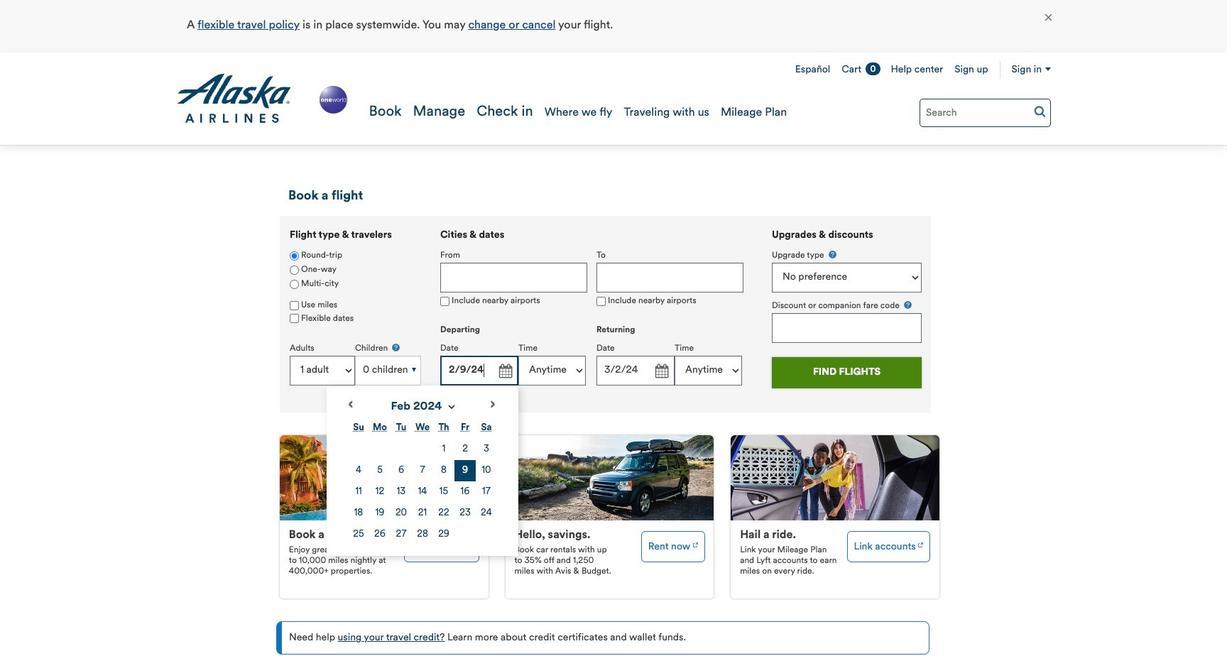 Task type: locate. For each thing, give the bounding box(es) containing it.
  radio down   option
[[290, 280, 299, 289]]

cell
[[433, 439, 455, 460], [455, 439, 476, 460], [476, 439, 497, 460], [348, 460, 369, 482], [369, 460, 391, 482], [391, 460, 412, 482], [412, 460, 433, 482], [433, 460, 455, 482], [455, 460, 476, 482], [476, 460, 497, 482], [348, 482, 369, 503], [369, 482, 391, 503], [391, 482, 412, 503], [412, 482, 433, 503], [433, 482, 455, 503], [455, 482, 476, 503], [476, 482, 497, 503], [348, 503, 369, 524], [369, 503, 391, 524], [391, 503, 412, 524], [412, 503, 433, 524], [433, 503, 455, 524], [455, 503, 476, 524], [476, 503, 497, 524], [348, 524, 369, 546], [369, 524, 391, 546], [391, 524, 412, 546], [412, 524, 433, 546], [433, 524, 455, 546]]

2 row from the top
[[348, 460, 497, 482]]

photo of a hotel with a swimming pool and palm trees image
[[280, 436, 489, 521]]

None submit
[[772, 357, 922, 388]]

search button image
[[1034, 105, 1047, 117]]

5 row from the top
[[348, 524, 497, 546]]

  checkbox
[[290, 301, 299, 310]]

None checkbox
[[441, 297, 450, 306], [597, 297, 606, 306], [290, 314, 299, 324], [441, 297, 450, 306], [597, 297, 606, 306], [290, 314, 299, 324]]

0 vertical spatial   radio
[[290, 251, 299, 260]]

alaska airlines logo image
[[176, 74, 292, 124]]

  radio
[[290, 251, 299, 260], [290, 280, 299, 289]]

1 vertical spatial   radio
[[290, 280, 299, 289]]

  radio
[[290, 265, 299, 275]]

row
[[348, 439, 497, 460], [348, 460, 497, 482], [348, 482, 497, 503], [348, 503, 497, 524], [348, 524, 497, 546]]

group
[[280, 216, 431, 404], [327, 230, 753, 556], [772, 249, 922, 343]]

photo of an suv driving towards a mountain image
[[506, 436, 714, 521]]

  radio up   option
[[290, 251, 299, 260]]

grid
[[348, 418, 497, 546]]

None text field
[[441, 263, 588, 293], [597, 263, 744, 293], [772, 313, 922, 343], [597, 356, 675, 386], [441, 263, 588, 293], [597, 263, 744, 293], [772, 313, 922, 343], [597, 356, 675, 386]]

None text field
[[441, 356, 519, 386]]

open datepicker image
[[652, 362, 671, 381]]

option group
[[290, 249, 421, 292]]

header nav bar navigation
[[0, 53, 1228, 146]]

some kids opening a door image
[[731, 436, 940, 521]]



Task type: describe. For each thing, give the bounding box(es) containing it.
3 row from the top
[[348, 482, 497, 503]]

oneworld logo image
[[317, 83, 350, 116]]

1 row from the top
[[348, 439, 497, 460]]

4 row from the top
[[348, 503, 497, 524]]

2   radio from the top
[[290, 280, 299, 289]]

1   radio from the top
[[290, 251, 299, 260]]

Search text field
[[920, 99, 1052, 127]]

open datepicker image
[[495, 362, 515, 381]]

book rides image
[[919, 538, 924, 550]]

rent now image
[[693, 538, 698, 550]]



Task type: vqa. For each thing, say whether or not it's contained in the screenshot.
Book a stay image
no



